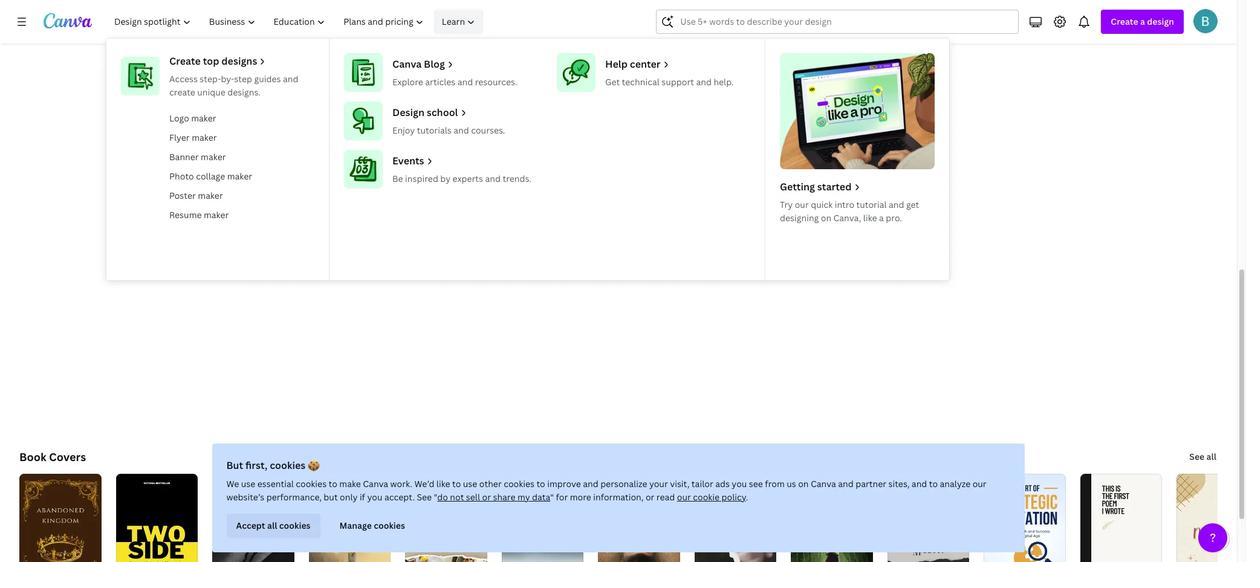 Task type: locate. For each thing, give the bounding box(es) containing it.
0 horizontal spatial use
[[241, 478, 256, 490]]

a inside try our quick intro tutorial and get designing on canva, like a pro.
[[879, 212, 884, 224]]

school
[[427, 106, 458, 119]]

analyze
[[940, 478, 971, 490]]

or right sell
[[482, 492, 491, 503]]

brad klo image
[[1193, 9, 1218, 33]]

be inspired by experts and trends.
[[392, 173, 531, 184]]

for
[[556, 492, 568, 503]]

getting started
[[780, 180, 852, 193]]

1 vertical spatial a
[[879, 212, 884, 224]]

and up do not sell or share my data " for more information, or read our cookie policy .
[[583, 478, 599, 490]]

canva
[[392, 57, 422, 71], [363, 478, 389, 490], [811, 478, 836, 490]]

0 horizontal spatial you
[[368, 492, 383, 503]]

1 vertical spatial like
[[437, 478, 450, 490]]

0 horizontal spatial our
[[677, 492, 691, 503]]

2 horizontal spatial canva
[[811, 478, 836, 490]]

0 horizontal spatial create
[[169, 54, 201, 68]]

create left design
[[1111, 16, 1138, 27]]

technical
[[622, 76, 660, 88]]

4 to from the left
[[929, 478, 938, 490]]

1 horizontal spatial create
[[1111, 16, 1138, 27]]

a left the pro.
[[879, 212, 884, 224]]

0 horizontal spatial all
[[268, 520, 277, 531]]

all inside see all link
[[1206, 451, 1216, 463]]

on right the us
[[798, 478, 809, 490]]

like inside the we use essential cookies to make canva work. we'd like to use other cookies to improve and personalize your visit, tailor ads you see from us on canva and partner sites, and to analyze our website's performance, but only if you accept. see "
[[437, 478, 450, 490]]

all inside "accept all cookies" button
[[268, 520, 277, 531]]

collage
[[196, 170, 225, 182]]

and left partner
[[838, 478, 854, 490]]

design
[[392, 106, 424, 119]]

banner maker link
[[164, 148, 319, 167]]

our down visit,
[[677, 492, 691, 503]]

use up website's
[[241, 478, 256, 490]]

learn
[[442, 16, 465, 27]]

like up "do"
[[437, 478, 450, 490]]

but
[[324, 492, 338, 503]]

read
[[657, 492, 675, 503]]

explore articles and resources.
[[392, 76, 517, 88]]

book covers
[[19, 450, 86, 464]]

our cookie policy link
[[677, 492, 746, 503]]

make
[[340, 478, 361, 490]]

2 vertical spatial our
[[677, 492, 691, 503]]

you
[[732, 478, 747, 490], [368, 492, 383, 503]]

to up "data"
[[537, 478, 545, 490]]

to up not
[[453, 478, 461, 490]]

1 vertical spatial see
[[417, 492, 432, 503]]

1 horizontal spatial canva
[[392, 57, 422, 71]]

access
[[169, 73, 198, 85]]

1 horizontal spatial a
[[1140, 16, 1145, 27]]

poster maker link
[[164, 186, 319, 206]]

" down 'we'd'
[[434, 492, 438, 503]]

maker up the photo collage maker
[[201, 151, 226, 163]]

and left 'help.'
[[696, 76, 712, 88]]

0 vertical spatial on
[[821, 212, 831, 224]]

1 horizontal spatial all
[[1206, 451, 1216, 463]]

our
[[795, 199, 809, 210], [973, 478, 987, 490], [677, 492, 691, 503]]

work.
[[391, 478, 413, 490]]

unique
[[197, 86, 225, 98]]

on
[[821, 212, 831, 224], [798, 478, 809, 490]]

🍪
[[308, 459, 320, 472]]

or left read
[[646, 492, 655, 503]]

1 " from the left
[[434, 492, 438, 503]]

get
[[605, 76, 620, 88]]

2 or from the left
[[646, 492, 655, 503]]

and left trends.
[[485, 173, 501, 184]]

and up the pro.
[[889, 199, 904, 210]]

you up policy
[[732, 478, 747, 490]]

cookies down 🍪
[[296, 478, 327, 490]]

flyer maker link
[[164, 128, 319, 148]]

our right analyze
[[973, 478, 987, 490]]

0 vertical spatial our
[[795, 199, 809, 210]]

help
[[605, 57, 628, 71]]

cookies down accept.
[[374, 520, 405, 531]]

to up but
[[329, 478, 338, 490]]

1 horizontal spatial like
[[863, 212, 877, 224]]

create
[[169, 86, 195, 98]]

0 horizontal spatial like
[[437, 478, 450, 490]]

2 horizontal spatial our
[[973, 478, 987, 490]]

experts
[[453, 173, 483, 184]]

share
[[493, 492, 516, 503]]

1 vertical spatial create
[[169, 54, 201, 68]]

be
[[392, 173, 403, 184]]

but first, cookies 🍪
[[227, 459, 320, 472]]

other
[[480, 478, 502, 490]]

do not sell or share my data " for more information, or read our cookie policy .
[[438, 492, 748, 503]]

personalize
[[601, 478, 647, 490]]

we
[[227, 478, 239, 490]]

1 vertical spatial all
[[268, 520, 277, 531]]

1 horizontal spatial "
[[551, 492, 554, 503]]

0 horizontal spatial "
[[434, 492, 438, 503]]

0 vertical spatial create
[[1111, 16, 1138, 27]]

you right if
[[368, 492, 383, 503]]

maker up 'flyer maker'
[[191, 112, 216, 124]]

0 vertical spatial a
[[1140, 16, 1145, 27]]

photo collage maker link
[[164, 167, 319, 186]]

0 vertical spatial like
[[863, 212, 877, 224]]

flyer
[[169, 132, 190, 143]]

guides
[[254, 73, 281, 85]]

get
[[906, 199, 919, 210]]

if
[[360, 492, 365, 503]]

1 horizontal spatial use
[[463, 478, 478, 490]]

use up sell
[[463, 478, 478, 490]]

canva up if
[[363, 478, 389, 490]]

resume
[[169, 209, 202, 221]]

only
[[340, 492, 358, 503]]

logo
[[169, 112, 189, 124]]

or
[[482, 492, 491, 503], [646, 492, 655, 503]]

canva inside 'learn' menu
[[392, 57, 422, 71]]

create inside "dropdown button"
[[1111, 16, 1138, 27]]

all for accept
[[268, 520, 277, 531]]

logo maker link
[[164, 109, 319, 128]]

first,
[[246, 459, 268, 472]]

book covers link
[[19, 450, 86, 464]]

tailor
[[692, 478, 714, 490]]

create for create top designs
[[169, 54, 201, 68]]

try our quick intro tutorial and get designing on canva, like a pro.
[[780, 199, 919, 224]]

maker up the 'banner maker'
[[192, 132, 217, 143]]

designs
[[221, 54, 257, 68]]

cookies up 'essential' on the bottom left of page
[[270, 459, 306, 472]]

create inside 'learn' menu
[[169, 54, 201, 68]]

banner
[[169, 151, 199, 163]]

0 horizontal spatial see
[[417, 492, 432, 503]]

accept all cookies button
[[227, 514, 320, 538]]

our up designing
[[795, 199, 809, 210]]

see all
[[1189, 451, 1216, 463]]

1 vertical spatial on
[[798, 478, 809, 490]]

canva blog
[[392, 57, 445, 71]]

and down school
[[454, 125, 469, 136]]

1 horizontal spatial or
[[646, 492, 655, 503]]

to left analyze
[[929, 478, 938, 490]]

like down tutorial
[[863, 212, 877, 224]]

started
[[817, 180, 852, 193]]

quick
[[811, 199, 833, 210]]

1 horizontal spatial on
[[821, 212, 831, 224]]

by-
[[221, 73, 234, 85]]

by
[[440, 173, 450, 184]]

canva up explore
[[392, 57, 422, 71]]

create top designs
[[169, 54, 257, 68]]

maker down 'collage' at the top left of the page
[[198, 190, 223, 201]]

" inside the we use essential cookies to make canva work. we'd like to use other cookies to improve and personalize your visit, tailor ads you see from us on canva and partner sites, and to analyze our website's performance, but only if you accept. see "
[[434, 492, 438, 503]]

0 horizontal spatial canva
[[363, 478, 389, 490]]

a
[[1140, 16, 1145, 27], [879, 212, 884, 224]]

all for see
[[1206, 451, 1216, 463]]

0 horizontal spatial a
[[879, 212, 884, 224]]

1 vertical spatial our
[[973, 478, 987, 490]]

a left design
[[1140, 16, 1145, 27]]

our inside try our quick intro tutorial and get designing on canva, like a pro.
[[795, 199, 809, 210]]

1 horizontal spatial our
[[795, 199, 809, 210]]

help.
[[714, 76, 734, 88]]

on inside the we use essential cookies to make canva work. we'd like to use other cookies to improve and personalize your visit, tailor ads you see from us on canva and partner sites, and to analyze our website's performance, but only if you accept. see "
[[798, 478, 809, 490]]

0 vertical spatial all
[[1206, 451, 1216, 463]]

see
[[1189, 451, 1204, 463], [417, 492, 432, 503]]

0 horizontal spatial on
[[798, 478, 809, 490]]

use
[[241, 478, 256, 490], [463, 478, 478, 490]]

tutorials
[[417, 125, 452, 136]]

and right guides
[[283, 73, 298, 85]]

visit,
[[670, 478, 690, 490]]

maker
[[191, 112, 216, 124], [192, 132, 217, 143], [201, 151, 226, 163], [227, 170, 252, 182], [198, 190, 223, 201], [204, 209, 229, 221]]

enjoy tutorials and courses.
[[392, 125, 505, 136]]

None search field
[[656, 10, 1019, 34]]

accept all cookies
[[236, 520, 311, 531]]

step-
[[200, 73, 221, 85]]

0 horizontal spatial or
[[482, 492, 491, 503]]

from
[[765, 478, 785, 490]]

my
[[518, 492, 530, 503]]

poster
[[169, 190, 196, 201]]

poster maker
[[169, 190, 223, 201]]

create up access
[[169, 54, 201, 68]]

canva right the us
[[811, 478, 836, 490]]

information,
[[594, 492, 644, 503]]

1 horizontal spatial see
[[1189, 451, 1204, 463]]

maker for banner maker
[[201, 151, 226, 163]]

" left for
[[551, 492, 554, 503]]

on down quick
[[821, 212, 831, 224]]

maker down poster maker
[[204, 209, 229, 221]]

1 horizontal spatial you
[[732, 478, 747, 490]]

maker for logo maker
[[191, 112, 216, 124]]



Task type: vqa. For each thing, say whether or not it's contained in the screenshot.
FILE dropdown button
no



Task type: describe. For each thing, give the bounding box(es) containing it.
on inside try our quick intro tutorial and get designing on canva, like a pro.
[[821, 212, 831, 224]]

create a design
[[1111, 16, 1174, 27]]

top level navigation element
[[106, 10, 949, 281]]

and inside access step-by-step guides and create unique designs.
[[283, 73, 298, 85]]

cookies up my
[[504, 478, 535, 490]]

learn button
[[434, 10, 483, 34]]

do not sell or share my data link
[[438, 492, 551, 503]]

book
[[19, 450, 46, 464]]

2 use from the left
[[463, 478, 478, 490]]

1 vertical spatial you
[[368, 492, 383, 503]]

data
[[532, 492, 551, 503]]

articles
[[425, 76, 455, 88]]

essential
[[258, 478, 294, 490]]

2 to from the left
[[453, 478, 461, 490]]

your
[[650, 478, 668, 490]]

getting
[[780, 180, 815, 193]]

and right articles
[[458, 76, 473, 88]]

intro
[[835, 199, 854, 210]]

events
[[392, 154, 424, 167]]

inspired
[[405, 173, 438, 184]]

try
[[780, 199, 793, 210]]

learn menu
[[106, 39, 949, 281]]

center
[[630, 57, 661, 71]]

a inside "dropdown button"
[[1140, 16, 1145, 27]]

see all link
[[1188, 445, 1218, 469]]

0 vertical spatial you
[[732, 478, 747, 490]]

trends.
[[503, 173, 531, 184]]

sell
[[466, 492, 480, 503]]

ads
[[716, 478, 730, 490]]

photo
[[169, 170, 194, 182]]

maker down the banner maker link
[[227, 170, 252, 182]]

and right sites,
[[912, 478, 927, 490]]

design school
[[392, 106, 458, 119]]

get technical support and help.
[[605, 76, 734, 88]]

we'd
[[415, 478, 435, 490]]

tutorial
[[856, 199, 887, 210]]

do
[[438, 492, 448, 503]]

1 use from the left
[[241, 478, 256, 490]]

policy
[[722, 492, 746, 503]]

manage cookies button
[[330, 514, 415, 538]]

resume maker
[[169, 209, 229, 221]]

Search search field
[[680, 10, 995, 33]]

0 vertical spatial see
[[1189, 451, 1204, 463]]

us
[[787, 478, 796, 490]]

like inside try our quick intro tutorial and get designing on canva, like a pro.
[[863, 212, 877, 224]]

1 or from the left
[[482, 492, 491, 503]]

manage cookies
[[340, 520, 405, 531]]

courses.
[[471, 125, 505, 136]]

we use essential cookies to make canva work. we'd like to use other cookies to improve and personalize your visit, tailor ads you see from us on canva and partner sites, and to analyze our website's performance, but only if you accept. see "
[[227, 478, 987, 503]]

1 to from the left
[[329, 478, 338, 490]]

2 " from the left
[[551, 492, 554, 503]]

see inside the we use essential cookies to make canva work. we'd like to use other cookies to improve and personalize your visit, tailor ads you see from us on canva and partner sites, and to analyze our website's performance, but only if you accept. see "
[[417, 492, 432, 503]]

cookie
[[693, 492, 720, 503]]

accept.
[[385, 492, 415, 503]]

manage
[[340, 520, 372, 531]]

maker for resume maker
[[204, 209, 229, 221]]

banner maker
[[169, 151, 226, 163]]

create a design button
[[1101, 10, 1184, 34]]

cookies down 'performance,'
[[280, 520, 311, 531]]

our inside the we use essential cookies to make canva work. we'd like to use other cookies to improve and personalize your visit, tailor ads you see from us on canva and partner sites, and to analyze our website's performance, but only if you accept. see "
[[973, 478, 987, 490]]

sites,
[[889, 478, 910, 490]]

photo collage maker
[[169, 170, 252, 182]]

3 to from the left
[[537, 478, 545, 490]]

accept
[[236, 520, 266, 531]]

help center
[[605, 57, 661, 71]]

top
[[203, 54, 219, 68]]

not
[[450, 492, 464, 503]]

step
[[234, 73, 252, 85]]

.
[[746, 492, 748, 503]]

design
[[1147, 16, 1174, 27]]

maker for flyer maker
[[192, 132, 217, 143]]

pro.
[[886, 212, 902, 224]]

enjoy
[[392, 125, 415, 136]]

flyer maker
[[169, 132, 217, 143]]

access step-by-step guides and create unique designs.
[[169, 73, 298, 98]]

designs.
[[228, 86, 261, 98]]

improve
[[548, 478, 581, 490]]

support
[[662, 76, 694, 88]]

resume maker link
[[164, 206, 319, 225]]

and inside try our quick intro tutorial and get designing on canva, like a pro.
[[889, 199, 904, 210]]

covers
[[49, 450, 86, 464]]

performance,
[[267, 492, 322, 503]]

partner
[[856, 478, 887, 490]]

create for create a design
[[1111, 16, 1138, 27]]

more
[[570, 492, 592, 503]]

but first, cookies 🍪 dialog
[[212, 444, 1025, 553]]

blog
[[424, 57, 445, 71]]

maker for poster maker
[[198, 190, 223, 201]]

canva,
[[833, 212, 861, 224]]



